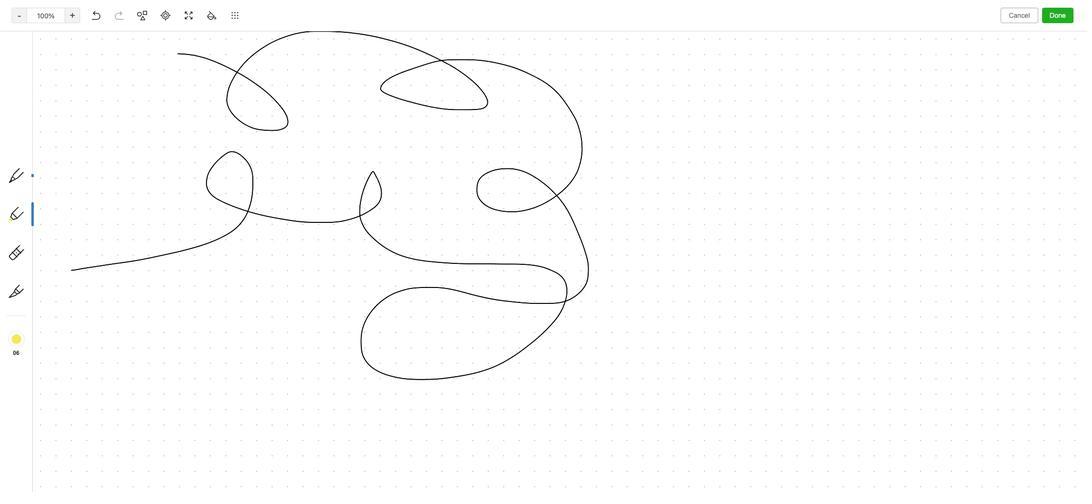 Task type: locate. For each thing, give the bounding box(es) containing it.
1 vertical spatial notes
[[246, 269, 264, 277]]

now right just at the top of page
[[142, 162, 153, 170]]

date:
[[224, 258, 240, 267]]

you
[[1011, 27, 1021, 34], [181, 221, 192, 229]]

103
[[211, 258, 222, 267]]

pattern.
[[221, 211, 246, 219]]

0 horizontal spatial the
[[173, 211, 183, 219]]

2 few from the top
[[133, 280, 143, 287]]

1 horizontal spatial notebook
[[356, 27, 384, 35]]

minutes inside the do now do soon for the future 9 minutes ago
[[134, 328, 155, 336]]

should
[[143, 221, 164, 229]]

0 horizontal spatial first
[[139, 29, 159, 40]]

you right only
[[1011, 27, 1021, 34]]

just now
[[128, 162, 153, 170]]

0 vertical spatial notes
[[133, 49, 151, 57]]

future
[[205, 316, 224, 325]]

you inside note window element
[[1011, 27, 1021, 34]]

0 vertical spatial minutes
[[145, 222, 166, 229]]

to
[[144, 211, 151, 219]]

tree
[[0, 76, 116, 439]]

1 vertical spatial now
[[139, 316, 152, 325]]

upgrade button
[[6, 448, 110, 467]]

do left soon
[[154, 316, 162, 325]]

0 vertical spatial you
[[1011, 27, 1021, 34]]

same
[[184, 211, 201, 219]]

notes
[[21, 110, 40, 119], [246, 269, 264, 277]]

ago inside the do now do soon for the future 9 minutes ago
[[157, 328, 167, 336]]

notes
[[133, 49, 151, 57], [154, 248, 172, 257]]

the up help in the top left of the page
[[173, 211, 183, 219]]

few
[[133, 222, 143, 229], [133, 280, 143, 287]]

note window element
[[0, 0, 1088, 492]]

insert image
[[306, 46, 349, 60]]

a up the for
[[128, 222, 132, 229]]

few down tend
[[133, 222, 143, 229]]

trash
[[21, 199, 38, 207]]

0 horizontal spatial notebook
[[161, 29, 205, 40]]

with
[[45, 178, 58, 186]]

first notebook
[[341, 27, 384, 35], [139, 29, 205, 40]]

formulate
[[194, 221, 223, 229]]

1 vertical spatial minutes
[[145, 280, 166, 287]]

now left soon
[[139, 316, 152, 325]]

alignment image
[[756, 46, 780, 60]]

for
[[181, 316, 191, 325]]

just
[[128, 162, 140, 170]]

2 a from the top
[[128, 280, 132, 287]]

more image
[[863, 46, 892, 60]]

biochemistry:
[[128, 258, 171, 267]]

upgrade
[[50, 453, 79, 462]]

me
[[60, 178, 70, 186]]

notes up tasks
[[21, 110, 40, 119]]

first notebook inside button
[[341, 27, 384, 35]]

do
[[128, 316, 137, 325], [154, 316, 162, 325]]

a down the biochemistry:
[[128, 280, 132, 287]]

dr.
[[189, 269, 198, 277]]

now inside the do now do soon for the future 9 minutes ago
[[139, 316, 152, 325]]

shortcuts button
[[0, 91, 115, 107]]

0 horizontal spatial do
[[128, 316, 137, 325]]

2 a few minutes ago from the top
[[128, 280, 178, 287]]

0 horizontal spatial first notebook
[[139, 29, 205, 40]]

1 horizontal spatial first notebook
[[341, 27, 384, 35]]

Note Editor text field
[[0, 0, 1088, 492]]

1 horizontal spatial do
[[154, 316, 162, 325]]

minutes for most analytical, interpretive, or persuasive essays tend to follow the same basic pattern. this struc ture should help you formulate effective outlines for most ...
[[145, 222, 166, 229]]

notes inside biochemistry: course: bio 103 date: 10/25/23 professor/speaker: dr. zot questions notes summary
[[246, 269, 264, 277]]

share button
[[1029, 23, 1064, 39]]

ago
[[168, 222, 178, 229], [168, 280, 178, 287], [157, 328, 167, 336]]

notes up the biochemistry:
[[154, 248, 172, 257]]

2 vertical spatial minutes
[[134, 328, 155, 336]]

shared with me link
[[0, 174, 115, 190]]

0 vertical spatial ago
[[168, 222, 178, 229]]

note list element
[[116, 19, 300, 492]]

few down professor/speaker:
[[133, 280, 143, 287]]

basic
[[203, 211, 220, 219]]

1 vertical spatial a
[[128, 280, 132, 287]]

notes link
[[0, 107, 115, 122]]

you inside essay outline most analytical, interpretive, or persuasive essays tend to follow the same basic pattern. this struc ture should help you formulate effective outlines for most ...
[[181, 221, 192, 229]]

1 do from the left
[[128, 316, 137, 325]]

1 vertical spatial notes
[[154, 248, 172, 257]]

zot
[[200, 269, 210, 277]]

for
[[128, 231, 137, 239]]

0 vertical spatial a
[[128, 222, 132, 229]]

2 vertical spatial ago
[[157, 328, 167, 336]]

1 vertical spatial you
[[181, 221, 192, 229]]

highlight image
[[664, 46, 687, 60]]

now for just
[[142, 162, 153, 170]]

first up 5 notes
[[139, 29, 159, 40]]

minutes right 9
[[134, 328, 155, 336]]

1 vertical spatial a few minutes ago
[[128, 280, 178, 287]]

1 horizontal spatial the
[[193, 316, 203, 325]]

only you
[[996, 27, 1021, 34]]

do up 9
[[128, 316, 137, 325]]

1 few from the top
[[133, 222, 143, 229]]

minutes down professor/speaker:
[[145, 280, 166, 287]]

lecture
[[128, 248, 153, 257]]

0 vertical spatial now
[[142, 162, 153, 170]]

a for most analytical, interpretive, or persuasive essays tend to follow the same basic pattern. this struc ture should help you formulate effective outlines for most ...
[[128, 222, 132, 229]]

notes down 10/25/23
[[246, 269, 264, 277]]

summary
[[128, 279, 158, 287]]

ago down professor/speaker:
[[168, 280, 178, 287]]

a
[[128, 222, 132, 229], [128, 280, 132, 287]]

1 a few minutes ago from the top
[[128, 222, 178, 229]]

font family image
[[520, 46, 565, 60]]

0 horizontal spatial notes
[[133, 49, 151, 57]]

0 vertical spatial notes
[[21, 110, 40, 119]]

minutes up ...
[[145, 222, 166, 229]]

None search field
[[13, 28, 103, 45]]

only
[[996, 27, 1009, 34]]

follow
[[152, 211, 171, 219]]

0 vertical spatial the
[[173, 211, 183, 219]]

1 horizontal spatial first
[[341, 27, 354, 35]]

1 vertical spatial few
[[133, 280, 143, 287]]

this
[[248, 211, 261, 219]]

minutes
[[145, 222, 166, 229], [145, 280, 166, 287], [134, 328, 155, 336]]

shared with me
[[21, 178, 70, 186]]

the inside the do now do soon for the future 9 minutes ago
[[193, 316, 203, 325]]

ago down follow
[[168, 222, 178, 229]]

1 horizontal spatial you
[[1011, 27, 1021, 34]]

first up insert image on the left top of the page
[[341, 27, 354, 35]]

a few minutes ago down professor/speaker:
[[128, 280, 178, 287]]

1 a from the top
[[128, 222, 132, 229]]

a few minutes ago up ...
[[128, 222, 178, 229]]

ago down soon
[[157, 328, 167, 336]]

0 horizontal spatial notes
[[21, 110, 40, 119]]

1 horizontal spatial notes
[[154, 248, 172, 257]]

most
[[139, 231, 154, 239]]

the
[[173, 211, 183, 219], [193, 316, 203, 325]]

1 horizontal spatial notes
[[246, 269, 264, 277]]

struc
[[263, 211, 282, 219]]

notes for 5 notes
[[133, 49, 151, 57]]

first
[[341, 27, 354, 35], [139, 29, 159, 40]]

1 vertical spatial ago
[[168, 280, 178, 287]]

first notebook up 5 notes
[[139, 29, 205, 40]]

the right for
[[193, 316, 203, 325]]

1 vertical spatial the
[[193, 316, 203, 325]]

trash link
[[0, 195, 115, 211]]

new
[[21, 55, 35, 63]]

font size image
[[567, 46, 591, 60]]

all
[[1027, 479, 1034, 487]]

first notebook up insert image on the left top of the page
[[341, 27, 384, 35]]

essay outline most analytical, interpretive, or persuasive essays tend to follow the same basic pattern. this struc ture should help you formulate effective outlines for most ...
[[128, 190, 283, 239]]

0 vertical spatial a few minutes ago
[[128, 222, 178, 229]]

notebooks
[[22, 147, 56, 155]]

a few minutes ago for biochemistry: course: bio 103 date: 10/25/23 professor/speaker: dr. zot questions notes summary
[[128, 280, 178, 287]]

all changes saved
[[1027, 479, 1080, 487]]

Search text field
[[13, 28, 103, 45]]

settings image
[[98, 8, 110, 19]]

biochemistry: course: bio 103 date: 10/25/23 professor/speaker: dr. zot questions notes summary
[[128, 258, 270, 287]]

now
[[142, 162, 153, 170], [139, 316, 152, 325]]

outlines
[[254, 221, 279, 229]]

notes for lecture notes
[[154, 248, 172, 257]]

questions
[[212, 269, 244, 277]]

notes right '5'
[[133, 49, 151, 57]]

0 horizontal spatial you
[[181, 221, 192, 229]]

0 vertical spatial few
[[133, 222, 143, 229]]

or
[[218, 201, 225, 209]]

you down the same
[[181, 221, 192, 229]]

notebook
[[356, 27, 384, 35], [161, 29, 205, 40]]

a few minutes ago
[[128, 222, 178, 229], [128, 280, 178, 287]]



Task type: describe. For each thing, give the bounding box(es) containing it.
changes
[[1036, 479, 1061, 487]]

notebooks link
[[0, 143, 115, 159]]

first notebook inside note list element
[[139, 29, 205, 40]]

2 do from the left
[[154, 316, 162, 325]]

9
[[128, 328, 132, 336]]

ture
[[128, 211, 282, 229]]

few for biochemistry: course: bio 103 date: 10/25/23 professor/speaker: dr. zot questions notes summary
[[133, 280, 143, 287]]

font color image
[[594, 46, 618, 60]]

ago for biochemistry: course: bio 103 date: 10/25/23 professor/speaker: dr. zot questions notes summary
[[168, 280, 178, 287]]

heading level image
[[468, 46, 517, 60]]

home
[[21, 79, 40, 88]]

saved
[[1063, 479, 1080, 487]]

course: bio
[[173, 258, 209, 267]]

professor/speaker:
[[128, 269, 187, 277]]

tasks
[[21, 126, 39, 134]]

tasks button
[[0, 122, 115, 138]]

10/25/23
[[242, 258, 270, 267]]

share
[[1037, 27, 1056, 35]]

few for most analytical, interpretive, or persuasive essays tend to follow the same basic pattern. this struc ture should help you formulate effective outlines for most ...
[[133, 222, 143, 229]]

tend
[[128, 211, 142, 219]]

a for biochemistry: course: bio 103 date: 10/25/23 professor/speaker: dr. zot questions notes summary
[[128, 280, 132, 287]]

...
[[156, 231, 162, 239]]

ago for most analytical, interpretive, or persuasive essays tend to follow the same basic pattern. this struc ture should help you formulate effective outlines for most ...
[[168, 222, 178, 229]]

tags button
[[0, 159, 115, 174]]

5
[[127, 49, 132, 57]]

effective
[[225, 221, 252, 229]]

5 notes
[[127, 49, 151, 57]]

notes inside 'notes' link
[[21, 110, 40, 119]]

outline
[[149, 190, 170, 199]]

now for do
[[139, 316, 152, 325]]

expand note image
[[307, 25, 318, 37]]

a few minutes ago for most analytical, interpretive, or persuasive essays tend to follow the same basic pattern. this struc ture should help you formulate effective outlines for most ...
[[128, 222, 178, 229]]

soon
[[164, 316, 179, 325]]

first notebook button
[[329, 24, 388, 38]]

first inside note list element
[[139, 29, 159, 40]]

tags
[[22, 162, 36, 171]]

analytical,
[[146, 201, 177, 209]]

first inside first notebook button
[[341, 27, 354, 35]]

untitled
[[128, 132, 154, 141]]

the inside essay outline most analytical, interpretive, or persuasive essays tend to follow the same basic pattern. this struc ture should help you formulate effective outlines for most ...
[[173, 211, 183, 219]]

help
[[165, 221, 179, 229]]

lecture notes
[[128, 248, 172, 257]]

add a reminder image
[[306, 477, 317, 488]]

persuasive
[[227, 201, 260, 209]]

add tag image
[[322, 477, 334, 488]]

interpretive,
[[179, 201, 217, 209]]

shortcuts
[[22, 95, 52, 103]]

home link
[[0, 76, 116, 91]]

notebook inside note list element
[[161, 29, 205, 40]]

do now do soon for the future 9 minutes ago
[[128, 316, 224, 336]]

shared
[[21, 178, 43, 186]]

tree containing home
[[0, 76, 116, 439]]

most
[[128, 201, 144, 209]]

new button
[[6, 51, 110, 68]]

notebook inside button
[[356, 27, 384, 35]]

essay
[[128, 190, 147, 199]]

essays
[[262, 201, 283, 209]]

minutes for biochemistry: course: bio 103 date: 10/25/23 professor/speaker: dr. zot questions notes summary
[[145, 280, 166, 287]]



Task type: vqa. For each thing, say whether or not it's contained in the screenshot.
1 associated with 1 of 2 due today
no



